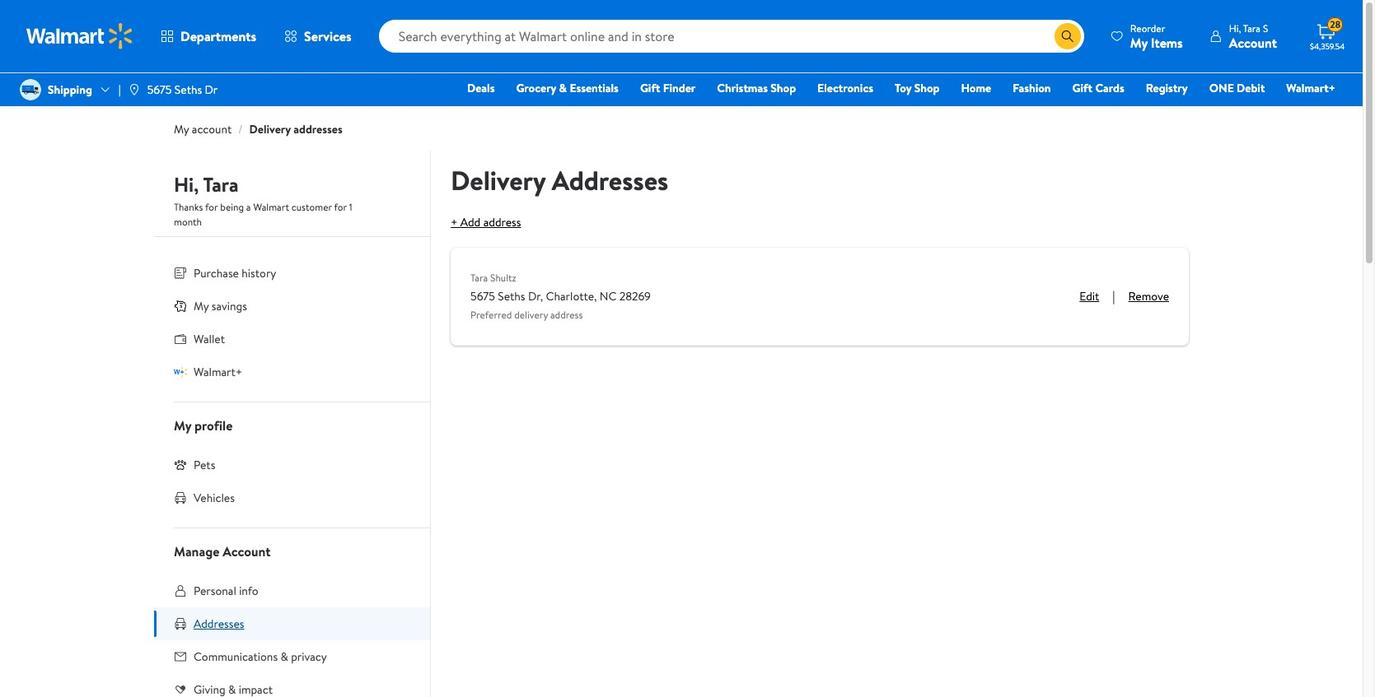 Task type: vqa. For each thing, say whether or not it's contained in the screenshot.
Toy Shop
yes



Task type: locate. For each thing, give the bounding box(es) containing it.
0 horizontal spatial hi,
[[174, 171, 199, 199]]

walmart+ link
[[1279, 79, 1343, 97], [154, 356, 430, 389]]

address right add
[[483, 214, 521, 231]]

$4,359.54
[[1310, 40, 1345, 52]]

1 vertical spatial walmart+
[[194, 364, 242, 381]]

my for my profile
[[174, 417, 191, 435]]

2 shop from the left
[[914, 80, 940, 96]]

hi,
[[1229, 21, 1241, 35], [174, 171, 199, 199]]

walmart
[[253, 200, 289, 214]]

1 horizontal spatial account
[[1229, 33, 1277, 52]]

my left profile
[[174, 417, 191, 435]]

1 vertical spatial addresses
[[194, 616, 244, 633]]

0 horizontal spatial account
[[223, 543, 271, 561]]

my
[[1130, 33, 1148, 52], [174, 121, 189, 138], [194, 298, 209, 315], [174, 417, 191, 435]]

0 horizontal spatial shop
[[771, 80, 796, 96]]

hi, for account
[[1229, 21, 1241, 35]]

electronics link
[[810, 79, 881, 97]]

s
[[1263, 21, 1268, 35]]

icon image left my savings
[[174, 300, 187, 313]]

vehicles link
[[154, 482, 430, 515]]

1 horizontal spatial address
[[550, 308, 583, 322]]

1 vertical spatial address
[[550, 308, 583, 322]]

for left 1
[[334, 200, 347, 214]]

1 horizontal spatial for
[[334, 200, 347, 214]]

home link
[[954, 79, 999, 97]]

walmart+ link down my savings link
[[154, 356, 430, 389]]

tara inside tara shultz 5675 seths dr, charlotte, nc 28269 preferred delivery address
[[471, 271, 488, 285]]

2 vertical spatial icon image
[[174, 459, 187, 472]]

walmart+ link down $4,359.54
[[1279, 79, 1343, 97]]

1 vertical spatial account
[[223, 543, 271, 561]]

tara up being
[[203, 171, 239, 199]]

delivery
[[249, 121, 291, 138], [451, 162, 546, 199]]

| right shipping
[[119, 82, 121, 98]]

0 vertical spatial addresses
[[552, 162, 668, 199]]

services button
[[270, 16, 366, 56]]

shop
[[771, 80, 796, 96], [914, 80, 940, 96]]

Walmart Site-Wide search field
[[379, 20, 1084, 53]]

walmart+
[[1287, 80, 1336, 96], [194, 364, 242, 381]]

&
[[559, 80, 567, 96], [281, 649, 288, 666]]

for
[[205, 200, 218, 214], [334, 200, 347, 214]]

& for communications
[[281, 649, 288, 666]]

gift inside 'link'
[[1073, 80, 1093, 96]]

toy shop
[[895, 80, 940, 96]]

gift
[[640, 80, 660, 96], [1073, 80, 1093, 96]]

1 vertical spatial seths
[[498, 288, 525, 305]]

hi, tara link
[[174, 171, 239, 205]]

 image
[[127, 83, 141, 96]]

icon image inside the pets link
[[174, 459, 187, 472]]

hi, inside hi, tara s account
[[1229, 21, 1241, 35]]

address down charlotte,
[[550, 308, 583, 322]]

0 vertical spatial icon image
[[174, 300, 187, 313]]

1 horizontal spatial delivery
[[451, 162, 546, 199]]

0 vertical spatial delivery
[[249, 121, 291, 138]]

& for grocery
[[559, 80, 567, 96]]

seths left the dr
[[175, 82, 202, 98]]

1 horizontal spatial &
[[559, 80, 567, 96]]

0 horizontal spatial |
[[119, 82, 121, 98]]

shop right christmas
[[771, 80, 796, 96]]

0 vertical spatial address
[[483, 214, 521, 231]]

/
[[238, 121, 243, 138]]

28269
[[619, 288, 651, 305]]

a
[[246, 200, 251, 214]]

seths down shultz
[[498, 288, 525, 305]]

1 horizontal spatial seths
[[498, 288, 525, 305]]

2 gift from the left
[[1073, 80, 1093, 96]]

1 horizontal spatial 5675
[[471, 288, 495, 305]]

2 for from the left
[[334, 200, 347, 214]]

my left items
[[1130, 33, 1148, 52]]

1 vertical spatial icon image
[[174, 366, 187, 379]]

0 horizontal spatial for
[[205, 200, 218, 214]]

shop right toy
[[914, 80, 940, 96]]

christmas shop link
[[710, 79, 803, 97]]

shipping
[[48, 82, 92, 98]]

2 horizontal spatial tara
[[1243, 21, 1261, 35]]

communications & privacy link
[[154, 641, 430, 674]]

delivery right / at the left of page
[[249, 121, 291, 138]]

nc
[[600, 288, 617, 305]]

0 vertical spatial hi,
[[1229, 21, 1241, 35]]

gift finder link
[[633, 79, 703, 97]]

delivery up the + add address button
[[451, 162, 546, 199]]

1 gift from the left
[[640, 80, 660, 96]]

hi, tara thanks for being a walmart customer for 1 month
[[174, 171, 352, 229]]

shop for toy shop
[[914, 80, 940, 96]]

hi, inside hi, tara thanks for being a walmart customer for 1 month
[[174, 171, 199, 199]]

history
[[242, 265, 276, 282]]

& left privacy
[[281, 649, 288, 666]]

gift left cards
[[1073, 80, 1093, 96]]

departments
[[180, 27, 256, 45]]

tara left s
[[1243, 21, 1261, 35]]

1 horizontal spatial gift
[[1073, 80, 1093, 96]]

walmart+ down wallet
[[194, 364, 242, 381]]

registry
[[1146, 80, 1188, 96]]

for left being
[[205, 200, 218, 214]]

seths
[[175, 82, 202, 98], [498, 288, 525, 305]]

0 horizontal spatial tara
[[203, 171, 239, 199]]

delivery addresses link
[[249, 121, 343, 138]]

hi, up thanks
[[174, 171, 199, 199]]

grocery & essentials link
[[509, 79, 626, 97]]

vehicles
[[194, 490, 235, 507]]

1 horizontal spatial hi,
[[1229, 21, 1241, 35]]

hi, tara s account
[[1229, 21, 1277, 52]]

0 horizontal spatial 5675
[[147, 82, 172, 98]]

0 horizontal spatial seths
[[175, 82, 202, 98]]

5675
[[147, 82, 172, 98], [471, 288, 495, 305]]

0 horizontal spatial &
[[281, 649, 288, 666]]

purchase history
[[194, 265, 276, 282]]

0 vertical spatial walmart+ link
[[1279, 79, 1343, 97]]

5675 left the dr
[[147, 82, 172, 98]]

account up the info
[[223, 543, 271, 561]]

1 vertical spatial &
[[281, 649, 288, 666]]

0 vertical spatial tara
[[1243, 21, 1261, 35]]

1 horizontal spatial walmart+
[[1287, 80, 1336, 96]]

tara left shultz
[[471, 271, 488, 285]]

0 vertical spatial &
[[559, 80, 567, 96]]

5675 up preferred
[[471, 288, 495, 305]]

2 vertical spatial tara
[[471, 271, 488, 285]]

tara inside hi, tara s account
[[1243, 21, 1261, 35]]

1 vertical spatial |
[[1113, 288, 1115, 306]]

my profile
[[174, 417, 233, 435]]

shultz
[[490, 271, 516, 285]]

1 vertical spatial hi,
[[174, 171, 199, 199]]

tara
[[1243, 21, 1261, 35], [203, 171, 239, 199], [471, 271, 488, 285]]

addresses
[[552, 162, 668, 199], [194, 616, 244, 633]]

my left account
[[174, 121, 189, 138]]

+ add address button
[[451, 214, 521, 231]]

1 vertical spatial tara
[[203, 171, 239, 199]]

0 horizontal spatial gift
[[640, 80, 660, 96]]

& right grocery at top left
[[559, 80, 567, 96]]

1 shop from the left
[[771, 80, 796, 96]]

0 vertical spatial walmart+
[[1287, 80, 1336, 96]]

pets
[[194, 457, 215, 474]]

1 horizontal spatial tara
[[471, 271, 488, 285]]

tara inside hi, tara thanks for being a walmart customer for 1 month
[[203, 171, 239, 199]]

my for my account / delivery addresses
[[174, 121, 189, 138]]

hi, left s
[[1229, 21, 1241, 35]]

1
[[349, 200, 352, 214]]

hi, for thanks for being a walmart customer for 1 month
[[174, 171, 199, 199]]

0 horizontal spatial walmart+ link
[[154, 356, 430, 389]]

one debit
[[1209, 80, 1265, 96]]

account up debit
[[1229, 33, 1277, 52]]

savings
[[212, 298, 247, 315]]

1 horizontal spatial |
[[1113, 288, 1115, 306]]

0 horizontal spatial addresses
[[194, 616, 244, 633]]

0 horizontal spatial delivery
[[249, 121, 291, 138]]

1 horizontal spatial shop
[[914, 80, 940, 96]]

icon image left pets
[[174, 459, 187, 472]]

wallet
[[194, 331, 225, 348]]

& inside 'link'
[[559, 80, 567, 96]]

registry link
[[1139, 79, 1195, 97]]

icon image inside my savings link
[[174, 300, 187, 313]]

icon image for my savings
[[174, 300, 187, 313]]

2 icon image from the top
[[174, 366, 187, 379]]

shop inside "link"
[[914, 80, 940, 96]]

icon image up my profile
[[174, 366, 187, 379]]

3 icon image from the top
[[174, 459, 187, 472]]

walmart image
[[26, 23, 133, 49]]

Search search field
[[379, 20, 1084, 53]]

dr,
[[528, 288, 543, 305]]

my left savings
[[194, 298, 209, 315]]

| right edit
[[1113, 288, 1115, 306]]

1 icon image from the top
[[174, 300, 187, 313]]

address
[[483, 214, 521, 231], [550, 308, 583, 322]]

edit
[[1080, 288, 1100, 305]]

0 vertical spatial seths
[[175, 82, 202, 98]]

1 horizontal spatial addresses
[[552, 162, 668, 199]]

manage account
[[174, 543, 271, 561]]

 image
[[20, 79, 41, 101]]

walmart+ down $4,359.54
[[1287, 80, 1336, 96]]

privacy
[[291, 649, 327, 666]]

gift left finder
[[640, 80, 660, 96]]

manage
[[174, 543, 220, 561]]

toy
[[895, 80, 912, 96]]

grocery & essentials
[[516, 80, 619, 96]]

1 vertical spatial walmart+ link
[[154, 356, 430, 389]]

0 horizontal spatial address
[[483, 214, 521, 231]]

1 vertical spatial 5675
[[471, 288, 495, 305]]

gift cards
[[1073, 80, 1125, 96]]

electronics
[[818, 80, 873, 96]]

icon image
[[174, 300, 187, 313], [174, 366, 187, 379], [174, 459, 187, 472]]



Task type: describe. For each thing, give the bounding box(es) containing it.
finder
[[663, 80, 696, 96]]

addresses link
[[154, 608, 430, 641]]

purchase history link
[[154, 257, 430, 290]]

icon image for pets
[[174, 459, 187, 472]]

5675 inside tara shultz 5675 seths dr, charlotte, nc 28269 preferred delivery address
[[471, 288, 495, 305]]

0 horizontal spatial walmart+
[[194, 364, 242, 381]]

departments button
[[147, 16, 270, 56]]

month
[[174, 215, 202, 229]]

home
[[961, 80, 991, 96]]

my savings link
[[154, 290, 430, 323]]

dr
[[205, 82, 218, 98]]

purchase
[[194, 265, 239, 282]]

+
[[451, 214, 458, 231]]

28
[[1330, 17, 1341, 31]]

grocery
[[516, 80, 556, 96]]

personal info
[[194, 583, 259, 600]]

search icon image
[[1061, 30, 1074, 43]]

delivery
[[514, 308, 548, 322]]

christmas
[[717, 80, 768, 96]]

+ add address
[[451, 214, 521, 231]]

gift for gift cards
[[1073, 80, 1093, 96]]

remove
[[1129, 288, 1169, 305]]

one
[[1209, 80, 1234, 96]]

gift cards link
[[1065, 79, 1132, 97]]

fashion link
[[1005, 79, 1058, 97]]

seths inside tara shultz 5675 seths dr, charlotte, nc 28269 preferred delivery address
[[498, 288, 525, 305]]

address inside tara shultz 5675 seths dr, charlotte, nc 28269 preferred delivery address
[[550, 308, 583, 322]]

thanks
[[174, 200, 203, 214]]

wallet link
[[154, 323, 430, 356]]

items
[[1151, 33, 1183, 52]]

my account / delivery addresses
[[174, 121, 343, 138]]

fashion
[[1013, 80, 1051, 96]]

gift for gift finder
[[640, 80, 660, 96]]

reorder my items
[[1130, 21, 1183, 52]]

my account link
[[174, 121, 232, 138]]

tara for account
[[1243, 21, 1261, 35]]

christmas shop
[[717, 80, 796, 96]]

my savings
[[194, 298, 247, 315]]

one debit link
[[1202, 79, 1273, 97]]

cards
[[1095, 80, 1125, 96]]

preferred
[[471, 308, 512, 322]]

5675 seths dr
[[147, 82, 218, 98]]

1 vertical spatial delivery
[[451, 162, 546, 199]]

personal
[[194, 583, 236, 600]]

my inside reorder my items
[[1130, 33, 1148, 52]]

0 vertical spatial |
[[119, 82, 121, 98]]

info
[[239, 583, 259, 600]]

shop for christmas shop
[[771, 80, 796, 96]]

charlotte,
[[546, 288, 597, 305]]

1 horizontal spatial walmart+ link
[[1279, 79, 1343, 97]]

essentials
[[570, 80, 619, 96]]

personal info link
[[154, 575, 430, 608]]

1 for from the left
[[205, 200, 218, 214]]

customer
[[292, 200, 332, 214]]

reorder
[[1130, 21, 1165, 35]]

add
[[460, 214, 481, 231]]

communications
[[194, 649, 278, 666]]

toy shop link
[[887, 79, 947, 97]]

communications & privacy
[[194, 649, 327, 666]]

being
[[220, 200, 244, 214]]

services
[[304, 27, 352, 45]]

icon image for walmart+
[[174, 366, 187, 379]]

pets link
[[154, 449, 430, 482]]

debit
[[1237, 80, 1265, 96]]

remove button
[[1129, 288, 1169, 305]]

deals
[[467, 80, 495, 96]]

0 vertical spatial 5675
[[147, 82, 172, 98]]

tara for for
[[203, 171, 239, 199]]

edit button
[[1080, 288, 1100, 305]]

account
[[192, 121, 232, 138]]

addresses
[[294, 121, 343, 138]]

delivery addresses
[[451, 162, 668, 199]]

my for my savings
[[194, 298, 209, 315]]

0 vertical spatial account
[[1229, 33, 1277, 52]]

gift finder
[[640, 80, 696, 96]]

tara shultz 5675 seths dr, charlotte, nc 28269 preferred delivery address
[[471, 271, 651, 322]]

profile
[[194, 417, 233, 435]]

deals link
[[460, 79, 502, 97]]



